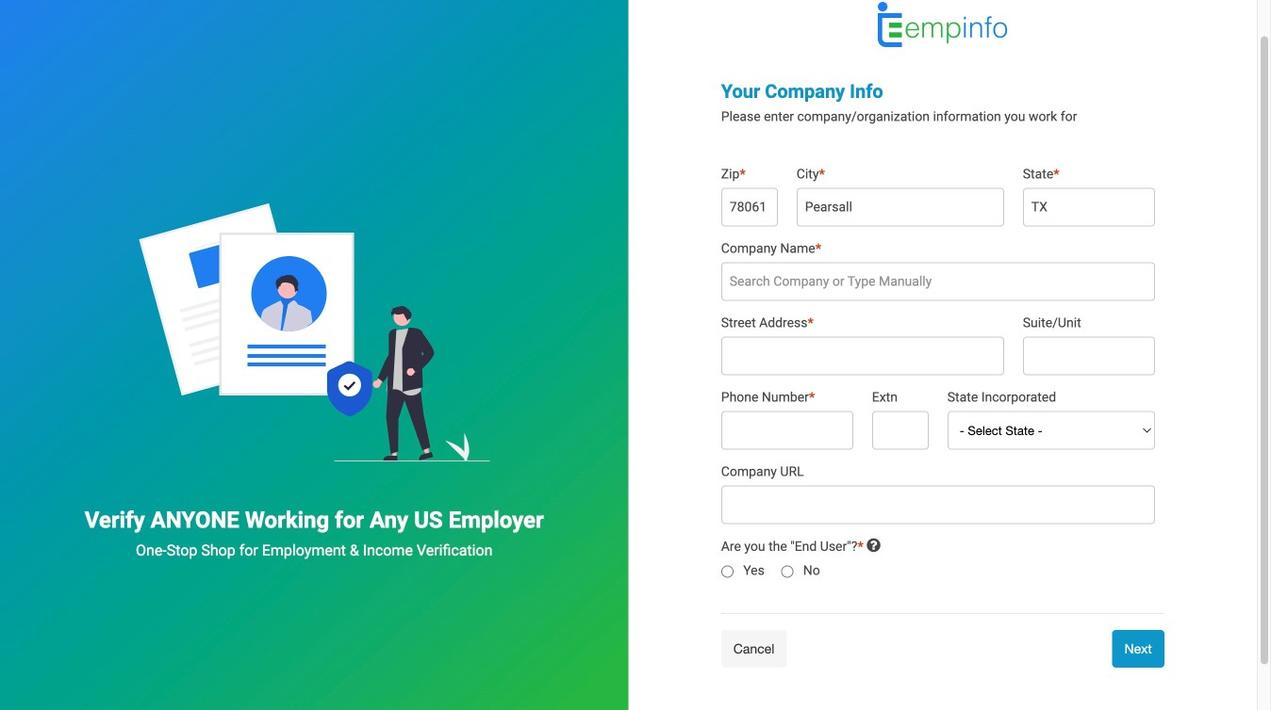 Task type: describe. For each thing, give the bounding box(es) containing it.
empinfo logo image
[[878, 2, 1007, 66]]



Task type: locate. For each thing, give the bounding box(es) containing it.
None text field
[[721, 188, 778, 227], [797, 188, 1004, 227], [1023, 188, 1155, 227], [1023, 337, 1155, 376], [721, 188, 778, 227], [797, 188, 1004, 227], [1023, 188, 1155, 227], [1023, 337, 1155, 376]]

verifier image
[[139, 204, 490, 462]]

None radio
[[721, 564, 733, 581]]

question circle image
[[867, 538, 880, 554]]

None text field
[[721, 337, 1004, 376], [721, 412, 853, 450], [872, 412, 929, 450], [721, 486, 1155, 525], [721, 337, 1004, 376], [721, 412, 853, 450], [872, 412, 929, 450], [721, 486, 1155, 525]]

Search Company or Type Manually text field
[[721, 263, 1155, 301]]

None radio
[[781, 564, 793, 581]]



